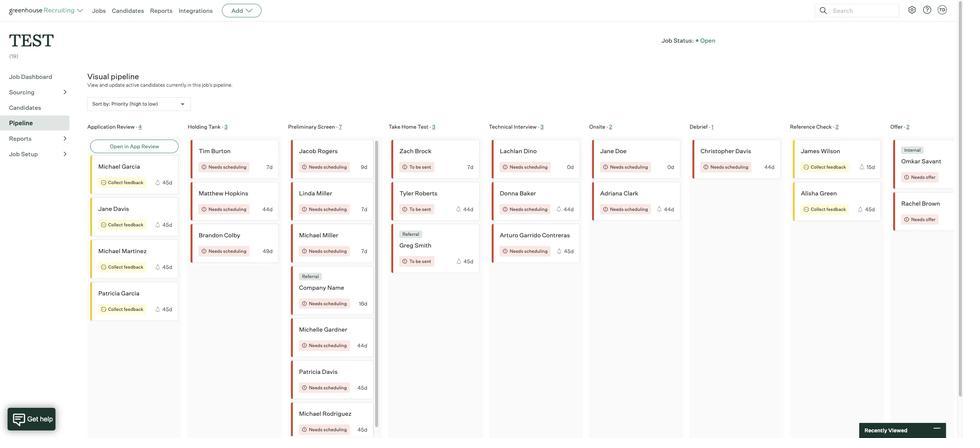 Task type: locate. For each thing, give the bounding box(es) containing it.
1 horizontal spatial referral
[[403, 232, 420, 237]]

needs for michael miller
[[309, 249, 323, 254]]

reports link down the pipeline link on the top of page
[[9, 134, 66, 143]]

3 for tim burton
[[225, 123, 228, 130]]

0 vertical spatial referral
[[403, 232, 420, 237]]

2 right check
[[836, 123, 839, 130]]

visual
[[87, 72, 109, 81]]

visual pipeline view and update active candidates currently in this job's pipeline.
[[87, 72, 233, 88]]

collect for michael martinez
[[108, 265, 123, 270]]

scheduling down dino
[[525, 164, 548, 170]]

holding tank · 3
[[188, 123, 228, 130]]

0 horizontal spatial candidates
[[9, 104, 41, 111]]

needs scheduling for matthew hopkins
[[209, 206, 247, 212]]

feedback for michael martinez
[[124, 265, 144, 270]]

3 for lachlan dino
[[541, 123, 544, 130]]

miller for michael miller
[[323, 232, 339, 239]]

0 vertical spatial in
[[188, 82, 192, 88]]

job left status:
[[662, 36, 673, 44]]

1 vertical spatial garcia
[[121, 290, 140, 297]]

1 3 from the left
[[225, 123, 228, 130]]

0 vertical spatial sent
[[422, 164, 432, 170]]

· right 'offer' in the top of the page
[[905, 123, 906, 130]]

needs down arturo
[[510, 249, 524, 254]]

interview
[[514, 123, 537, 130]]

needs down christopher
[[711, 164, 725, 170]]

job setup link
[[9, 149, 66, 159]]

2 be from the top
[[416, 206, 421, 212]]

1 vertical spatial davis
[[113, 205, 129, 213]]

jacob rogers
[[299, 147, 338, 155]]

0 vertical spatial review
[[117, 123, 135, 130]]

needs down brandon colby
[[209, 249, 222, 254]]

test link
[[9, 21, 54, 53]]

configure image
[[908, 5, 917, 14]]

scheduling for linda miller
[[324, 206, 347, 212]]

needs down the 'rachel brown'
[[912, 217, 926, 222]]

needs for jacob rogers
[[309, 164, 323, 170]]

needs scheduling down company name
[[309, 301, 347, 307]]

7d for zach brock
[[468, 164, 474, 170]]

needs scheduling down "baker"
[[510, 206, 548, 212]]

1 vertical spatial sent
[[422, 206, 432, 212]]

christopher
[[701, 147, 735, 155]]

arturo
[[500, 232, 519, 239]]

2 vertical spatial sent
[[422, 259, 432, 264]]

needs for christopher davis
[[711, 164, 725, 170]]

0 vertical spatial offer
[[927, 175, 936, 180]]

needs scheduling down doe
[[611, 164, 649, 170]]

doe
[[616, 147, 627, 155]]

job status:
[[662, 36, 694, 44]]

1 vertical spatial candidates link
[[9, 103, 66, 112]]

recently viewed
[[865, 428, 908, 434]]

3 right test
[[433, 123, 436, 130]]

candidates down sourcing
[[9, 104, 41, 111]]

sent for zach brock
[[422, 164, 432, 170]]

collect feedback down michael martinez
[[108, 265, 144, 270]]

to down tyler
[[410, 206, 415, 212]]

16d
[[359, 301, 368, 307]]

internal
[[905, 147, 921, 153]]

1 vertical spatial job
[[9, 73, 20, 80]]

needs offer down the 'rachel brown'
[[912, 217, 936, 222]]

9d
[[361, 164, 368, 170]]

reports down pipeline
[[9, 135, 32, 142]]

feedback down michael garcia
[[124, 180, 144, 186]]

sourcing
[[9, 88, 35, 96]]

1 horizontal spatial 3
[[433, 123, 436, 130]]

needs scheduling down 'michael miller'
[[309, 249, 347, 254]]

2 horizontal spatial 3
[[541, 123, 544, 130]]

needs scheduling down dino
[[510, 164, 548, 170]]

2 2 from the left
[[836, 123, 839, 130]]

add
[[232, 7, 243, 14]]

patricia for patricia garcia
[[98, 290, 120, 297]]

td button
[[937, 4, 949, 16]]

feedback
[[827, 164, 847, 170], [124, 180, 144, 186], [827, 207, 847, 212], [124, 222, 144, 228], [124, 265, 144, 270], [124, 307, 144, 313]]

needs down omkar savant
[[912, 175, 926, 180]]

michael rodriguez
[[299, 410, 352, 418]]

open
[[701, 36, 716, 44], [110, 143, 123, 150]]

needs scheduling down rogers
[[309, 164, 347, 170]]

scheduling down "burton"
[[223, 164, 247, 170]]

job for job setup
[[9, 150, 20, 158]]

needs for rachel brown
[[912, 217, 926, 222]]

tim burton
[[199, 147, 231, 155]]

needs scheduling down colby in the left of the page
[[209, 249, 247, 254]]

needs scheduling for jane doe
[[611, 164, 649, 170]]

1 2 from the left
[[610, 123, 613, 130]]

feedback down green
[[827, 207, 847, 212]]

in left this
[[188, 82, 192, 88]]

scheduling for brandon colby
[[223, 249, 247, 254]]

2 0d from the left
[[668, 164, 675, 170]]

garcia for michael garcia
[[122, 163, 140, 170]]

needs scheduling for michael miller
[[309, 249, 347, 254]]

0 horizontal spatial reports link
[[9, 134, 66, 143]]

2 vertical spatial davis
[[322, 368, 338, 376]]

needs scheduling down the patricia davis
[[309, 385, 347, 391]]

1 horizontal spatial 0d
[[668, 164, 675, 170]]

collect feedback for michael martinez
[[108, 265, 144, 270]]

1 vertical spatial miller
[[323, 232, 339, 239]]

collect down jane davis
[[108, 222, 123, 228]]

offer down brown
[[927, 217, 936, 222]]

1 vertical spatial offer
[[927, 217, 936, 222]]

0 vertical spatial be
[[416, 164, 421, 170]]

job inside job setup link
[[9, 150, 20, 158]]

sent down smith at the left bottom
[[422, 259, 432, 264]]

0 horizontal spatial open
[[110, 143, 123, 150]]

7d for michael miller
[[361, 248, 368, 255]]

name
[[328, 284, 344, 291]]

0 horizontal spatial reports
[[9, 135, 32, 142]]

scheduling for michael rodriguez
[[324, 427, 347, 433]]

needs scheduling for patricia davis
[[309, 385, 347, 391]]

1 vertical spatial to
[[410, 206, 415, 212]]

1 vertical spatial jane
[[98, 205, 112, 213]]

linda miller
[[299, 189, 332, 197]]

3 3 from the left
[[541, 123, 544, 130]]

0 horizontal spatial patricia
[[98, 290, 120, 297]]

preliminary
[[288, 123, 317, 130]]

2 · from the left
[[222, 123, 223, 130]]

1 0d from the left
[[568, 164, 574, 170]]

scheduling down "baker"
[[525, 206, 548, 212]]

collect feedback for james wilson
[[812, 164, 847, 170]]

0 vertical spatial needs offer
[[912, 175, 936, 180]]

2 horizontal spatial davis
[[736, 147, 752, 155]]

scheduling for michael miller
[[324, 249, 347, 254]]

candidates link down sourcing link
[[9, 103, 66, 112]]

candidates
[[112, 7, 144, 14], [9, 104, 41, 111]]

referral up greg on the left
[[403, 232, 420, 237]]

collect feedback down wilson
[[812, 164, 847, 170]]

collect feedback down green
[[812, 207, 847, 212]]

needs scheduling down "michael rodriguez" at the bottom left
[[309, 427, 347, 433]]

1 vertical spatial candidates
[[9, 104, 41, 111]]

roberts
[[415, 189, 438, 197]]

offer
[[927, 175, 936, 180], [927, 217, 936, 222]]

scheduling for adriana clark
[[625, 206, 649, 212]]

feedback down 'martinez'
[[124, 265, 144, 270]]

3 to be sent from the top
[[410, 259, 432, 264]]

3 2 from the left
[[907, 123, 910, 130]]

1 horizontal spatial candidates
[[112, 7, 144, 14]]

lachlan dino
[[500, 147, 537, 155]]

feedback for michael garcia
[[124, 180, 144, 186]]

1 vertical spatial to be sent
[[410, 206, 432, 212]]

needs down jacob rogers
[[309, 164, 323, 170]]

scheduling down clark
[[625, 206, 649, 212]]

rodriguez
[[323, 410, 352, 418]]

open in app review link
[[90, 140, 179, 153]]

feedback down jane davis
[[124, 222, 144, 228]]

michael miller
[[299, 232, 339, 239]]

priority
[[111, 101, 128, 107]]

be down zach brock
[[416, 164, 421, 170]]

0 vertical spatial candidates link
[[112, 7, 144, 14]]

michael for michael garcia
[[98, 163, 120, 170]]

needs for matthew hopkins
[[209, 206, 222, 212]]

7d
[[267, 164, 273, 170], [468, 164, 474, 170], [361, 206, 368, 213], [361, 248, 368, 255]]

debrief · 1
[[690, 123, 714, 130]]

1 vertical spatial patricia
[[299, 368, 321, 376]]

feedback down patricia garcia
[[124, 307, 144, 313]]

4 · from the left
[[430, 123, 431, 130]]

reports left integrations
[[150, 7, 173, 14]]

2 vertical spatial job
[[9, 150, 20, 158]]

needs offer
[[912, 175, 936, 180], [912, 217, 936, 222]]

technical interview · 3
[[489, 123, 544, 130]]

2 vertical spatial be
[[416, 259, 421, 264]]

0 vertical spatial to
[[410, 164, 415, 170]]

45d
[[163, 180, 172, 186], [866, 206, 876, 213], [163, 222, 172, 228], [564, 248, 574, 255], [464, 258, 474, 265], [163, 264, 172, 271], [163, 306, 172, 313], [358, 385, 368, 391], [358, 427, 368, 433]]

reference
[[791, 123, 816, 130]]

1 be from the top
[[416, 164, 421, 170]]

2 horizontal spatial 2
[[907, 123, 910, 130]]

scheduling down christopher davis
[[726, 164, 749, 170]]

· right check
[[834, 123, 835, 130]]

tyler roberts
[[400, 189, 438, 197]]

collect feedback
[[812, 164, 847, 170], [108, 180, 144, 186], [812, 207, 847, 212], [108, 222, 144, 228], [108, 265, 144, 270], [108, 307, 144, 313]]

jobs
[[92, 7, 106, 14]]

scheduling down name
[[324, 301, 347, 307]]

2 needs offer from the top
[[912, 217, 936, 222]]

patricia for patricia davis
[[299, 368, 321, 376]]

0 vertical spatial davis
[[736, 147, 752, 155]]

0 vertical spatial jane
[[601, 147, 614, 155]]

referral for company
[[302, 274, 319, 279]]

collect for james wilson
[[812, 164, 826, 170]]

45d for michael martinez
[[163, 264, 172, 271]]

job for job dashboard
[[9, 73, 20, 80]]

scheduling for jacob rogers
[[324, 164, 347, 170]]

1 horizontal spatial reports link
[[150, 7, 173, 14]]

2 to be sent from the top
[[410, 206, 432, 212]]

viewed
[[889, 428, 908, 434]]

needs
[[209, 164, 222, 170], [309, 164, 323, 170], [510, 164, 524, 170], [611, 164, 624, 170], [711, 164, 725, 170], [912, 175, 926, 180], [209, 206, 222, 212], [309, 206, 323, 212], [510, 206, 524, 212], [611, 206, 624, 212], [912, 217, 926, 222], [209, 249, 222, 254], [309, 249, 323, 254], [510, 249, 524, 254], [309, 301, 323, 307], [309, 343, 323, 349], [309, 385, 323, 391], [309, 427, 323, 433]]

0 horizontal spatial candidates link
[[9, 103, 66, 112]]

candidates link
[[112, 7, 144, 14], [9, 103, 66, 112]]

1 needs offer from the top
[[912, 175, 936, 180]]

scheduling down "linda miller" on the left
[[324, 206, 347, 212]]

0 horizontal spatial jane
[[98, 205, 112, 213]]

scheduling down 'michael miller'
[[324, 249, 347, 254]]

be for brock
[[416, 164, 421, 170]]

review right app at left
[[142, 143, 159, 150]]

needs scheduling for donna baker
[[510, 206, 548, 212]]

0 vertical spatial patricia
[[98, 290, 120, 297]]

technical
[[489, 123, 513, 130]]

15d
[[867, 164, 876, 171]]

davis for christopher davis
[[736, 147, 752, 155]]

collect feedback down michael garcia
[[108, 180, 144, 186]]

open in app review
[[110, 143, 159, 150]]

1 vertical spatial open
[[110, 143, 123, 150]]

to
[[410, 164, 415, 170], [410, 206, 415, 212], [410, 259, 415, 264]]

scheduling down doe
[[625, 164, 649, 170]]

collect down patricia garcia
[[108, 307, 123, 313]]

candidates link right jobs link
[[112, 7, 144, 14]]

jane for jane davis
[[98, 205, 112, 213]]

· left 1
[[710, 123, 711, 130]]

3 be from the top
[[416, 259, 421, 264]]

dino
[[524, 147, 537, 155]]

collect feedback for alisha green
[[812, 207, 847, 212]]

needs down adriana clark
[[611, 206, 624, 212]]

to be sent down smith at the left bottom
[[410, 259, 432, 264]]

tim
[[199, 147, 210, 155]]

1 vertical spatial reports
[[9, 135, 32, 142]]

3 to from the top
[[410, 259, 415, 264]]

low)
[[148, 101, 158, 107]]

needs down 'michael miller'
[[309, 249, 323, 254]]

45d for michael garcia
[[163, 180, 172, 186]]

scheduling down colby in the left of the page
[[223, 249, 247, 254]]

offer down savant
[[927, 175, 936, 180]]

scheduling down hopkins
[[223, 206, 247, 212]]

2 vertical spatial to be sent
[[410, 259, 432, 264]]

needs for tim burton
[[209, 164, 222, 170]]

1 horizontal spatial davis
[[322, 368, 338, 376]]

0 vertical spatial to be sent
[[410, 164, 432, 170]]

martinez
[[122, 247, 147, 255]]

needs scheduling down 'michelle gardner'
[[309, 343, 347, 349]]

collect down michael garcia
[[108, 180, 123, 186]]

garcia for patricia garcia
[[121, 290, 140, 297]]

needs scheduling
[[209, 164, 247, 170], [309, 164, 347, 170], [510, 164, 548, 170], [611, 164, 649, 170], [711, 164, 749, 170], [209, 206, 247, 212], [309, 206, 347, 212], [510, 206, 548, 212], [611, 206, 649, 212], [209, 249, 247, 254], [309, 249, 347, 254], [510, 249, 548, 254], [309, 301, 347, 307], [309, 343, 347, 349], [309, 385, 347, 391], [309, 427, 347, 433]]

td
[[940, 7, 946, 12]]

0 vertical spatial miller
[[317, 189, 332, 197]]

needs down the tim burton
[[209, 164, 222, 170]]

adriana
[[601, 189, 623, 197]]

2 vertical spatial to
[[410, 259, 415, 264]]

2 to from the top
[[410, 206, 415, 212]]

open left app at left
[[110, 143, 123, 150]]

scheduling for lachlan dino
[[525, 164, 548, 170]]

1 horizontal spatial open
[[701, 36, 716, 44]]

2 offer from the top
[[927, 217, 936, 222]]

0 vertical spatial reports
[[150, 7, 173, 14]]

1 to from the top
[[410, 164, 415, 170]]

scheduling down the "gardner" at bottom left
[[324, 343, 347, 349]]

in left app at left
[[124, 143, 129, 150]]

44d
[[765, 164, 775, 170], [263, 206, 273, 213], [464, 206, 474, 213], [564, 206, 574, 213], [665, 206, 675, 213], [358, 343, 368, 349]]

needs scheduling for tim burton
[[209, 164, 247, 170]]

1 vertical spatial needs offer
[[912, 217, 936, 222]]

· right interview at right top
[[538, 123, 540, 130]]

needs offer down omkar savant
[[912, 175, 936, 180]]

1 to be sent from the top
[[410, 164, 432, 170]]

smith
[[415, 242, 432, 249]]

scheduling for tim burton
[[223, 164, 247, 170]]

arturo garrido contreras
[[500, 232, 571, 239]]

christopher davis
[[701, 147, 752, 155]]

in
[[188, 82, 192, 88], [124, 143, 129, 150]]

miller
[[317, 189, 332, 197], [323, 232, 339, 239]]

referral up 'company'
[[302, 274, 319, 279]]

setup
[[21, 150, 38, 158]]

needs down jane doe
[[611, 164, 624, 170]]

45d for arturo garrido contreras
[[564, 248, 574, 255]]

0 vertical spatial garcia
[[122, 163, 140, 170]]

1 horizontal spatial reports
[[150, 7, 173, 14]]

· left the 7
[[336, 123, 338, 130]]

add button
[[222, 4, 262, 17]]

1 sent from the top
[[422, 164, 432, 170]]

michael for michael miller
[[299, 232, 321, 239]]

collect feedback down patricia garcia
[[108, 307, 144, 313]]

2 for rachel brown
[[907, 123, 910, 130]]

Search text field
[[832, 5, 893, 16]]

(high
[[129, 101, 141, 107]]

needs down michelle
[[309, 343, 323, 349]]

1 horizontal spatial 2
[[836, 123, 839, 130]]

to be sent for brock
[[410, 164, 432, 170]]

job inside job dashboard link
[[9, 73, 20, 80]]

needs scheduling down "burton"
[[209, 164, 247, 170]]

0 vertical spatial open
[[701, 36, 716, 44]]

referral for greg
[[403, 232, 420, 237]]

feedback down wilson
[[827, 164, 847, 170]]

2 right onsite
[[610, 123, 613, 130]]

scheduling down the patricia davis
[[324, 385, 347, 391]]

be down greg smith
[[416, 259, 421, 264]]

needs down "michael rodriguez" at the bottom left
[[309, 427, 323, 433]]

burton
[[211, 147, 231, 155]]

to be sent down tyler roberts
[[410, 206, 432, 212]]

1 vertical spatial be
[[416, 206, 421, 212]]

collect for alisha green
[[812, 207, 826, 212]]

donna baker
[[500, 189, 537, 197]]

needs down 'company'
[[309, 301, 323, 307]]

0 horizontal spatial 3
[[225, 123, 228, 130]]

omkar
[[902, 158, 921, 165]]

job dashboard link
[[9, 72, 66, 81]]

to be sent down the brock
[[410, 164, 432, 170]]

3 right interview at right top
[[541, 123, 544, 130]]

needs down donna baker
[[510, 206, 524, 212]]

to down zach brock
[[410, 164, 415, 170]]

needs scheduling for michael rodriguez
[[309, 427, 347, 433]]

open for open
[[701, 36, 716, 44]]

be down tyler roberts
[[416, 206, 421, 212]]

open for open in app review
[[110, 143, 123, 150]]

sent down the brock
[[422, 164, 432, 170]]

2 right 'offer' in the top of the page
[[907, 123, 910, 130]]

scheduling for matthew hopkins
[[223, 206, 247, 212]]

1 vertical spatial referral
[[302, 274, 319, 279]]

needs scheduling down christopher davis
[[711, 164, 749, 170]]

needs down "linda miller" on the left
[[309, 206, 323, 212]]

hopkins
[[225, 189, 249, 197]]

2 sent from the top
[[422, 206, 432, 212]]

· right onsite
[[607, 123, 609, 130]]

michael for michael rodriguez
[[299, 410, 321, 418]]

· right test
[[430, 123, 431, 130]]

9 · from the left
[[905, 123, 906, 130]]

1 horizontal spatial jane
[[601, 147, 614, 155]]

· left 4
[[136, 123, 137, 130]]

1 horizontal spatial patricia
[[299, 368, 321, 376]]

rachel
[[902, 200, 921, 207]]

1 vertical spatial review
[[142, 143, 159, 150]]

0 horizontal spatial davis
[[113, 205, 129, 213]]

scheduling down rogers
[[324, 164, 347, 170]]

0 horizontal spatial 0d
[[568, 164, 574, 170]]

needs scheduling for jacob rogers
[[309, 164, 347, 170]]

0 horizontal spatial 2
[[610, 123, 613, 130]]

green
[[820, 190, 838, 197]]

to down greg smith
[[410, 259, 415, 264]]

sent down roberts
[[422, 206, 432, 212]]

and
[[99, 82, 108, 88]]

· right tank
[[222, 123, 223, 130]]

0 vertical spatial job
[[662, 36, 673, 44]]

7d for linda miller
[[361, 206, 368, 213]]

collect feedback down jane davis
[[108, 222, 144, 228]]

needs down the patricia davis
[[309, 385, 323, 391]]

scheduling for christopher davis
[[726, 164, 749, 170]]

0 horizontal spatial referral
[[302, 274, 319, 279]]

1 horizontal spatial in
[[188, 82, 192, 88]]

onsite
[[590, 123, 606, 130]]

0 horizontal spatial in
[[124, 143, 129, 150]]



Task type: vqa. For each thing, say whether or not it's contained in the screenshot.
third the 'Nov 2, 2023 12:25pm' from the top of the page
no



Task type: describe. For each thing, give the bounding box(es) containing it.
needs for patricia davis
[[309, 385, 323, 391]]

collect for jane davis
[[108, 222, 123, 228]]

job for job status:
[[662, 36, 673, 44]]

(19)
[[9, 53, 18, 59]]

1 horizontal spatial review
[[142, 143, 159, 150]]

omkar savant
[[902, 158, 942, 165]]

1 vertical spatial reports link
[[9, 134, 66, 143]]

baker
[[520, 189, 537, 197]]

brown
[[923, 200, 941, 207]]

feedback for patricia garcia
[[124, 307, 144, 313]]

michelle
[[299, 326, 323, 334]]

screen
[[318, 123, 335, 130]]

feedback for james wilson
[[827, 164, 847, 170]]

needs scheduling for michelle gardner
[[309, 343, 347, 349]]

jacob
[[299, 147, 317, 155]]

jane doe
[[601, 147, 627, 155]]

scheduling for michelle gardner
[[324, 343, 347, 349]]

view
[[87, 82, 98, 88]]

1 offer from the top
[[927, 175, 936, 180]]

needs for linda miller
[[309, 206, 323, 212]]

michael martinez
[[98, 247, 147, 255]]

application
[[87, 123, 116, 130]]

feedback for alisha green
[[827, 207, 847, 212]]

integrations
[[179, 7, 213, 14]]

pipeline link
[[9, 118, 66, 128]]

scheduling for patricia davis
[[324, 385, 347, 391]]

needs scheduling for lachlan dino
[[510, 164, 548, 170]]

brock
[[415, 147, 432, 155]]

pipeline
[[111, 72, 139, 81]]

collect for patricia garcia
[[108, 307, 123, 313]]

gardner
[[324, 326, 348, 334]]

needs for lachlan dino
[[510, 164, 524, 170]]

8 · from the left
[[834, 123, 835, 130]]

job setup
[[9, 150, 38, 158]]

scheduling for donna baker
[[525, 206, 548, 212]]

garrido
[[520, 232, 541, 239]]

integrations link
[[179, 7, 213, 14]]

greenhouse recruiting image
[[9, 6, 77, 15]]

7 · from the left
[[710, 123, 711, 130]]

brandon colby
[[199, 232, 241, 239]]

holding
[[188, 123, 207, 130]]

to for tyler
[[410, 206, 415, 212]]

1 · from the left
[[136, 123, 137, 130]]

reference check · 2
[[791, 123, 839, 130]]

test
[[418, 123, 429, 130]]

7
[[339, 123, 342, 130]]

5 · from the left
[[538, 123, 540, 130]]

collect feedback for jane davis
[[108, 222, 144, 228]]

pipeline
[[9, 119, 33, 127]]

active
[[126, 82, 139, 88]]

currently
[[166, 82, 186, 88]]

company
[[299, 284, 326, 291]]

jane for jane doe
[[601, 147, 614, 155]]

james wilson
[[802, 147, 841, 155]]

to be sent for roberts
[[410, 206, 432, 212]]

debrief
[[690, 123, 708, 130]]

needs for michelle gardner
[[309, 343, 323, 349]]

recently
[[865, 428, 888, 434]]

app
[[130, 143, 140, 150]]

test
[[9, 29, 54, 51]]

james
[[802, 147, 820, 155]]

be for roberts
[[416, 206, 421, 212]]

matthew
[[199, 189, 224, 197]]

needs scheduling for linda miller
[[309, 206, 347, 212]]

3 · from the left
[[336, 123, 338, 130]]

scheduling for jane doe
[[625, 164, 649, 170]]

in inside visual pipeline view and update active candidates currently in this job's pipeline.
[[188, 82, 192, 88]]

miller for linda miller
[[317, 189, 332, 197]]

patricia garcia
[[98, 290, 140, 297]]

matthew hopkins
[[199, 189, 249, 197]]

3 sent from the top
[[422, 259, 432, 264]]

collect feedback for patricia garcia
[[108, 307, 144, 313]]

td button
[[939, 5, 948, 14]]

needs scheduling for brandon colby
[[209, 249, 247, 254]]

sourcing link
[[9, 88, 66, 97]]

collect for michael garcia
[[108, 180, 123, 186]]

collect feedback for michael garcia
[[108, 180, 144, 186]]

to for zach
[[410, 164, 415, 170]]

needs for arturo garrido contreras
[[510, 249, 524, 254]]

jane davis
[[98, 205, 129, 213]]

zach brock
[[400, 147, 432, 155]]

this
[[193, 82, 201, 88]]

7d for tim burton
[[267, 164, 273, 170]]

49d
[[263, 248, 273, 255]]

needs for michael rodriguez
[[309, 427, 323, 433]]

1 vertical spatial in
[[124, 143, 129, 150]]

needs for brandon colby
[[209, 249, 222, 254]]

job dashboard
[[9, 73, 52, 80]]

scheduling for arturo garrido contreras
[[525, 249, 548, 254]]

michael for michael martinez
[[98, 247, 120, 255]]

alisha green
[[802, 190, 838, 197]]

test (19)
[[9, 29, 54, 59]]

needs scheduling for adriana clark
[[611, 206, 649, 212]]

candidates
[[140, 82, 165, 88]]

0 vertical spatial reports link
[[150, 7, 173, 14]]

tank
[[209, 123, 221, 130]]

45d for jane davis
[[163, 222, 172, 228]]

0 vertical spatial candidates
[[112, 7, 144, 14]]

2 for adriana clark
[[610, 123, 613, 130]]

needs for adriana clark
[[611, 206, 624, 212]]

45d for patricia garcia
[[163, 306, 172, 313]]

update
[[109, 82, 125, 88]]

to
[[143, 101, 147, 107]]

reports inside reports link
[[9, 135, 32, 142]]

offer · 2
[[891, 123, 910, 130]]

1 horizontal spatial candidates link
[[112, 7, 144, 14]]

0d for donna baker
[[568, 164, 574, 170]]

needs scheduling for arturo garrido contreras
[[510, 249, 548, 254]]

take
[[389, 123, 401, 130]]

1
[[712, 123, 714, 130]]

6 · from the left
[[607, 123, 609, 130]]

michael garcia
[[98, 163, 140, 170]]

pipeline.
[[214, 82, 233, 88]]

michelle gardner
[[299, 326, 348, 334]]

2 3 from the left
[[433, 123, 436, 130]]

tyler
[[400, 189, 414, 197]]

sent for tyler roberts
[[422, 206, 432, 212]]

patricia davis
[[299, 368, 338, 376]]

needs for donna baker
[[510, 206, 524, 212]]

status:
[[674, 36, 694, 44]]

contreras
[[543, 232, 571, 239]]

dashboard
[[21, 73, 52, 80]]

davis for jane davis
[[113, 205, 129, 213]]

adriana clark
[[601, 189, 639, 197]]

application review · 4
[[87, 123, 142, 130]]

davis for patricia davis
[[322, 368, 338, 376]]

greg
[[400, 242, 414, 249]]

sort
[[92, 101, 102, 107]]

savant
[[922, 158, 942, 165]]

needs scheduling for christopher davis
[[711, 164, 749, 170]]

linda
[[299, 189, 315, 197]]

sort by: priority (high to low)
[[92, 101, 158, 107]]

feedback for jane davis
[[124, 222, 144, 228]]

45d for alisha green
[[866, 206, 876, 213]]

0d for adriana clark
[[668, 164, 675, 170]]

by:
[[103, 101, 110, 107]]

take home test · 3
[[389, 123, 436, 130]]

wilson
[[822, 147, 841, 155]]

brandon
[[199, 232, 223, 239]]

needs for jane doe
[[611, 164, 624, 170]]

0 horizontal spatial review
[[117, 123, 135, 130]]



